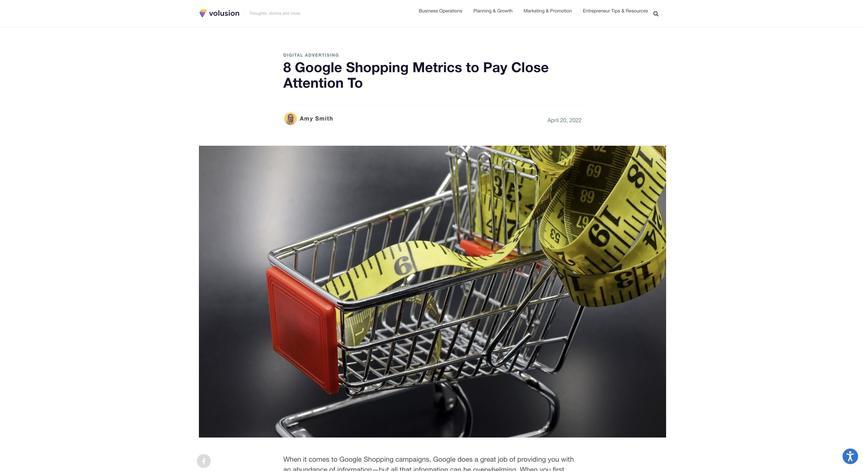 Task type: vqa. For each thing, say whether or not it's contained in the screenshot.
When to the top
yes



Task type: locate. For each thing, give the bounding box(es) containing it.
0 vertical spatial to
[[466, 59, 480, 75]]

2 horizontal spatial &
[[622, 8, 625, 14]]

and
[[283, 11, 290, 16]]

of down comes
[[330, 466, 336, 471]]

of
[[510, 455, 516, 463], [330, 466, 336, 471]]

& right marketing
[[546, 8, 549, 13]]

thoughts, stories and more.
[[249, 11, 301, 16]]

20,
[[561, 117, 568, 123]]

to
[[466, 59, 480, 75], [332, 455, 338, 463]]

planning & growth
[[474, 8, 513, 13]]

1 vertical spatial when
[[520, 466, 538, 471]]

marketing & promotion link
[[524, 7, 572, 15]]

& for marketing
[[546, 8, 549, 13]]

growth
[[498, 8, 513, 13]]

to right comes
[[332, 455, 338, 463]]

it
[[303, 455, 307, 463]]

resources
[[626, 8, 648, 14]]

& inside marketing & promotion "link"
[[546, 8, 549, 13]]

you left with
[[548, 455, 560, 463]]

when
[[284, 455, 301, 463], [520, 466, 538, 471]]

a
[[475, 455, 479, 463]]

can
[[451, 466, 462, 471]]

promotion
[[551, 8, 572, 13]]

2022
[[570, 117, 582, 123]]

search image
[[654, 11, 659, 16]]

1 horizontal spatial &
[[546, 8, 549, 13]]

1 vertical spatial shopping
[[364, 455, 394, 463]]

shopping
[[346, 59, 409, 75], [364, 455, 394, 463]]

&
[[493, 8, 496, 13], [546, 8, 549, 13], [622, 8, 625, 14]]

when down 'providing'
[[520, 466, 538, 471]]

advertising
[[305, 52, 339, 58]]

amy smith link
[[284, 112, 334, 126]]

does
[[458, 455, 473, 463]]

of right job
[[510, 455, 516, 463]]

to left pay
[[466, 59, 480, 75]]

tips
[[612, 8, 621, 14]]

& right tips
[[622, 8, 625, 14]]

when up an
[[284, 455, 301, 463]]

google
[[295, 59, 342, 75], [340, 455, 362, 463], [433, 455, 456, 463]]

google down advertising
[[295, 59, 342, 75]]

8 google shopping metrics to pay close attention to image
[[199, 146, 667, 438]]

1 horizontal spatial to
[[466, 59, 480, 75]]

0 horizontal spatial to
[[332, 455, 338, 463]]

& inside planning & growth link
[[493, 8, 496, 13]]

0 horizontal spatial &
[[493, 8, 496, 13]]

0 vertical spatial shopping
[[346, 59, 409, 75]]

you down 'providing'
[[540, 466, 551, 471]]

with
[[561, 455, 574, 463]]

business
[[419, 8, 438, 13]]

marketing & promotion
[[524, 8, 572, 13]]

you
[[548, 455, 560, 463], [540, 466, 551, 471]]

0 vertical spatial of
[[510, 455, 516, 463]]

1 vertical spatial of
[[330, 466, 336, 471]]

to inside digital advertising 8 google shopping metrics to pay close attention to
[[466, 59, 480, 75]]

1 vertical spatial to
[[332, 455, 338, 463]]

facebook image
[[202, 459, 206, 466]]

entrepreneur tips & resources
[[583, 8, 648, 14]]

abundance
[[293, 466, 328, 471]]

1 horizontal spatial of
[[510, 455, 516, 463]]

& left growth
[[493, 8, 496, 13]]

1 vertical spatial you
[[540, 466, 551, 471]]

that
[[400, 466, 412, 471]]

operations
[[440, 8, 463, 13]]

information
[[414, 466, 449, 471]]

thoughts,
[[249, 11, 268, 16]]

april 20, 2022
[[548, 117, 582, 123]]

google up can
[[433, 455, 456, 463]]

0 vertical spatial you
[[548, 455, 560, 463]]

be
[[464, 466, 472, 471]]

0 horizontal spatial when
[[284, 455, 301, 463]]



Task type: describe. For each thing, give the bounding box(es) containing it.
planning & growth link
[[474, 7, 513, 15]]

planning
[[474, 8, 492, 13]]

shopping inside when it comes to google shopping campaigns, google does a great job of providing you with an abundance of information—but all that information can be overwhelming. when you firs
[[364, 455, 394, 463]]

metrics
[[413, 59, 462, 75]]

entrepreneur
[[583, 8, 610, 14]]

close
[[512, 59, 549, 75]]

0 horizontal spatial of
[[330, 466, 336, 471]]

an
[[284, 466, 291, 471]]

google up information—but
[[340, 455, 362, 463]]

8
[[284, 59, 291, 75]]

to inside when it comes to google shopping campaigns, google does a great job of providing you with an abundance of information—but all that information can be overwhelming. when you firs
[[332, 455, 338, 463]]

digital advertising 8 google shopping metrics to pay close attention to
[[284, 52, 549, 91]]

stories
[[269, 11, 281, 16]]

april
[[548, 117, 559, 123]]

entrepreneur tips & resources link
[[583, 7, 648, 15]]

smith
[[316, 115, 334, 122]]

great
[[481, 455, 496, 463]]

overwhelming.
[[473, 466, 518, 471]]

& for planning
[[493, 8, 496, 13]]

attention
[[284, 74, 344, 91]]

shopping inside digital advertising 8 google shopping metrics to pay close attention to
[[346, 59, 409, 75]]

amy smith
[[300, 115, 334, 122]]

digital
[[284, 52, 304, 58]]

0 vertical spatial when
[[284, 455, 301, 463]]

open accessibe: accessibility options, statement and help image
[[847, 452, 855, 462]]

when it comes to google shopping campaigns, google does a great job of providing you with an abundance of information—but all that information can be overwhelming. when you firs
[[284, 455, 575, 471]]

1 horizontal spatial when
[[520, 466, 538, 471]]

information—but
[[337, 466, 389, 471]]

business operations
[[419, 8, 463, 13]]

more.
[[291, 11, 301, 16]]

job
[[498, 455, 508, 463]]

providing
[[518, 455, 546, 463]]

amy
[[300, 115, 313, 122]]

marketing
[[524, 8, 545, 13]]

campaigns,
[[396, 455, 432, 463]]

business operations link
[[419, 7, 463, 15]]

pay
[[483, 59, 508, 75]]

all
[[391, 466, 398, 471]]

& inside entrepreneur tips & resources link
[[622, 8, 625, 14]]

to
[[348, 74, 363, 91]]

google inside digital advertising 8 google shopping metrics to pay close attention to
[[295, 59, 342, 75]]

comes
[[309, 455, 330, 463]]



